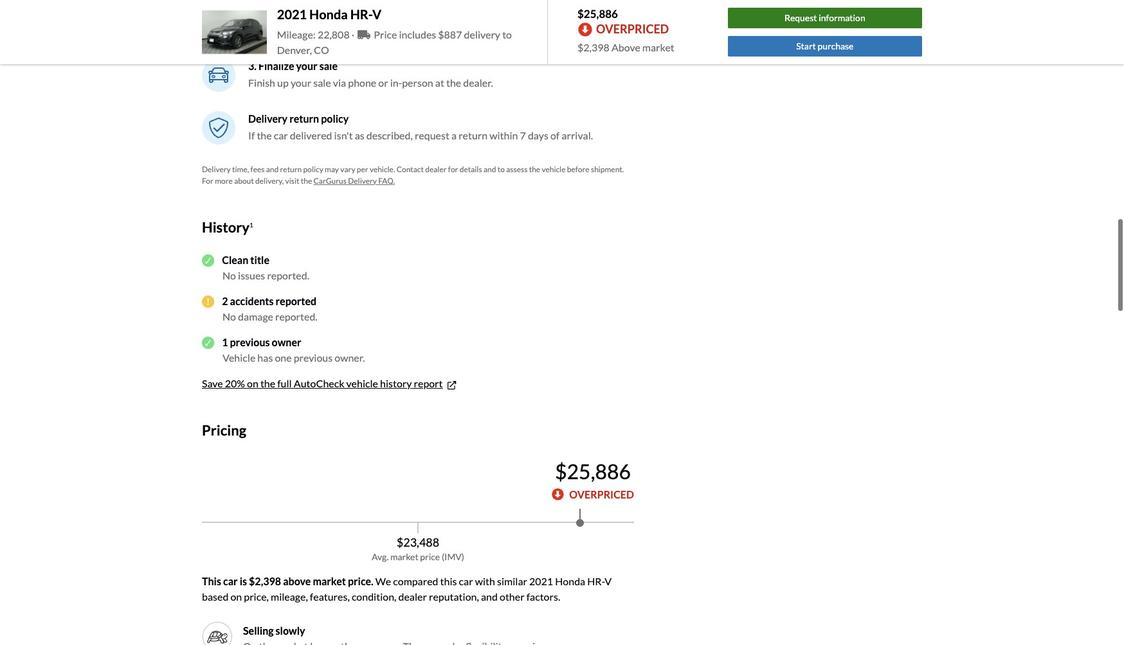 Task type: locate. For each thing, give the bounding box(es) containing it.
market up features,
[[313, 575, 346, 588]]

return
[[289, 112, 319, 124], [459, 129, 488, 141], [280, 164, 302, 174]]

1 vertical spatial $2,398
[[249, 575, 281, 588]]

clean
[[222, 254, 248, 266]]

0 vertical spatial $2,398
[[577, 41, 610, 53]]

$2,398 left above
[[577, 41, 610, 53]]

0 vertical spatial includes
[[273, 8, 311, 20]]

the left full
[[260, 378, 275, 390]]

1 vertical spatial hr-
[[587, 575, 605, 588]]

0 horizontal spatial up
[[277, 76, 289, 88]]

to inside the "delivery time, fees and return policy may vary per vehicle. contact dealer for details and to assess the vehicle before shipment. for more about delivery, visit the"
[[498, 164, 505, 174]]

2 no from the top
[[223, 311, 236, 323]]

dealer
[[425, 164, 447, 174], [398, 591, 427, 603]]

and inside we compared this car with similar 2021 honda hr-v based on price, mileage, features, condition, dealer reputation, and other factors.
[[481, 591, 498, 603]]

reported. up reported
[[267, 270, 309, 282]]

and down 'with'
[[481, 591, 498, 603]]

denver, down mileage:
[[277, 44, 312, 56]]

1 vertical spatial market
[[390, 552, 418, 563]]

without
[[437, 8, 473, 20]]

policy up isn't
[[321, 112, 349, 124]]

includes for to
[[273, 8, 311, 20]]

2021 up factors.
[[529, 575, 553, 588]]

details
[[460, 164, 482, 174]]

1 horizontal spatial previous
[[294, 352, 333, 364]]

$2,398 up price,
[[249, 575, 281, 588]]

1 vertical spatial to
[[502, 28, 512, 41]]

2
[[222, 295, 228, 308]]

$25,886
[[577, 7, 618, 20], [555, 459, 631, 484]]

0 vertical spatial 2021
[[277, 6, 307, 22]]

full
[[277, 378, 292, 390]]

previous
[[230, 337, 270, 349], [294, 352, 333, 364]]

reported. for clean title
[[267, 270, 309, 282]]

policy
[[321, 112, 349, 124], [303, 164, 323, 174]]

0 vertical spatial to
[[338, 8, 348, 20]]

price includes $887 delivery to denver, co
[[277, 28, 512, 56]]

price includes $887 to denver, co. to buy without the delivery fee, choose pick up in sacramento, ca.
[[248, 8, 625, 36]]

1 horizontal spatial v
[[605, 575, 612, 588]]

contact
[[397, 164, 424, 174]]

start purchase button
[[728, 36, 922, 57]]

0 horizontal spatial honda
[[309, 6, 348, 22]]

2 vertical spatial delivery
[[348, 176, 377, 186]]

1 vertical spatial return
[[459, 129, 488, 141]]

market inside $23,488 avg. market price (imv)
[[390, 552, 418, 563]]

1 inside the history 1
[[249, 221, 253, 228]]

1 vertical spatial previous
[[294, 352, 333, 364]]

1 horizontal spatial includes
[[399, 28, 436, 41]]

0 horizontal spatial price
[[248, 8, 272, 20]]

price right truck moving 'image'
[[374, 28, 397, 41]]

2021 up mileage:
[[277, 6, 307, 22]]

2 horizontal spatial delivery
[[348, 176, 377, 186]]

your down co
[[296, 59, 317, 72]]

0 horizontal spatial $2,398
[[249, 575, 281, 588]]

dealer left for
[[425, 164, 447, 174]]

price
[[248, 8, 272, 20], [374, 28, 397, 41]]

0 horizontal spatial $887
[[313, 8, 336, 20]]

pricing
[[202, 422, 246, 439]]

return right a on the top left of the page
[[459, 129, 488, 141]]

1 vertical spatial honda
[[555, 575, 585, 588]]

includes inside the price includes $887 delivery to denver, co
[[399, 28, 436, 41]]

price inside price includes $887 to denver, co. to buy without the delivery fee, choose pick up in sacramento, ca.
[[248, 8, 272, 20]]

market for $23,488
[[390, 552, 418, 563]]

2 vertical spatial return
[[280, 164, 302, 174]]

1 vertical spatial dealer
[[398, 591, 427, 603]]

$887 up ca.
[[313, 8, 336, 20]]

we compared this car with similar 2021 honda hr-v based on price, mileage, features, condition, dealer reputation, and other factors.
[[202, 575, 612, 603]]

1 vertical spatial 2021
[[529, 575, 553, 588]]

a
[[451, 129, 457, 141]]

denver, up truck moving 'image'
[[350, 8, 385, 20]]

reputation,
[[429, 591, 479, 603]]

1 horizontal spatial price
[[374, 28, 397, 41]]

$25,886 for overpriced
[[555, 459, 631, 484]]

honda up 22,808
[[309, 6, 348, 22]]

1 vertical spatial $887
[[438, 28, 462, 41]]

choose
[[548, 8, 580, 20]]

on right 20% on the bottom left
[[247, 378, 258, 390]]

sale left via
[[313, 76, 331, 88]]

on
[[247, 378, 258, 390], [230, 591, 242, 603]]

the right at
[[446, 76, 461, 88]]

save 20% on the full autocheck vehicle history report
[[202, 378, 443, 390]]

policy inside the "delivery time, fees and return policy may vary per vehicle. contact dealer for details and to assess the vehicle before shipment. for more about delivery, visit the"
[[303, 164, 323, 174]]

we
[[375, 575, 391, 588]]

1 horizontal spatial 2021
[[529, 575, 553, 588]]

start
[[796, 41, 816, 52]]

up left in
[[603, 8, 614, 20]]

the right if
[[257, 129, 272, 141]]

0 horizontal spatial includes
[[273, 8, 311, 20]]

1
[[249, 221, 253, 228], [222, 337, 228, 349]]

in-
[[390, 76, 402, 88]]

2 horizontal spatial car
[[459, 575, 473, 588]]

1 vertical spatial $25,886
[[555, 459, 631, 484]]

0 horizontal spatial v
[[372, 6, 381, 22]]

and up 'delivery,'
[[266, 164, 279, 174]]

0 vertical spatial sale
[[319, 59, 338, 72]]

0 horizontal spatial market
[[313, 575, 346, 588]]

$25,886 for $2,398
[[577, 7, 618, 20]]

car right if
[[274, 129, 288, 141]]

1 vertical spatial includes
[[399, 28, 436, 41]]

includes down to
[[399, 28, 436, 41]]

price inside the price includes $887 delivery to denver, co
[[374, 28, 397, 41]]

to
[[338, 8, 348, 20], [502, 28, 512, 41], [498, 164, 505, 174]]

start purchase
[[796, 41, 854, 52]]

this
[[202, 575, 221, 588]]

1 no from the top
[[223, 270, 236, 282]]

1 horizontal spatial 1
[[249, 221, 253, 228]]

previous up vehicle
[[230, 337, 270, 349]]

honda up factors.
[[555, 575, 585, 588]]

1 horizontal spatial hr-
[[587, 575, 605, 588]]

vehicle.
[[370, 164, 395, 174]]

0 vertical spatial previous
[[230, 337, 270, 349]]

vdpcheck image
[[202, 254, 214, 267]]

0 vertical spatial dealer
[[425, 164, 447, 174]]

0 horizontal spatial hr-
[[350, 6, 372, 22]]

with
[[475, 575, 495, 588]]

2 vertical spatial to
[[498, 164, 505, 174]]

0 horizontal spatial previous
[[230, 337, 270, 349]]

reported. down reported
[[275, 311, 318, 323]]

1 up clean title
[[249, 221, 253, 228]]

1 vertical spatial delivery
[[202, 164, 231, 174]]

1 vertical spatial on
[[230, 591, 242, 603]]

previous up autocheck
[[294, 352, 333, 364]]

market for $2,398
[[642, 41, 674, 53]]

0 vertical spatial delivery
[[248, 112, 288, 124]]

0 vertical spatial on
[[247, 378, 258, 390]]

0 horizontal spatial denver,
[[277, 44, 312, 56]]

includes for delivery
[[399, 28, 436, 41]]

2021 honda hr-v image
[[202, 8, 267, 56]]

1 vertical spatial no
[[223, 311, 236, 323]]

market down overpriced
[[642, 41, 674, 53]]

delivery down the without
[[464, 28, 500, 41]]

0 vertical spatial $25,886
[[577, 7, 618, 20]]

on down is
[[230, 591, 242, 603]]

2021
[[277, 6, 307, 22], [529, 575, 553, 588]]

car right this
[[459, 575, 473, 588]]

$887 inside the price includes $887 delivery to denver, co
[[438, 28, 462, 41]]

denver,
[[350, 8, 385, 20], [277, 44, 312, 56]]

if
[[248, 129, 255, 141]]

0 vertical spatial reported.
[[267, 270, 309, 282]]

1 vertical spatial up
[[277, 76, 289, 88]]

0 vertical spatial denver,
[[350, 8, 385, 20]]

based
[[202, 591, 229, 603]]

finish
[[248, 76, 275, 88]]

vehicle left before
[[542, 164, 566, 174]]

0 horizontal spatial 2021
[[277, 6, 307, 22]]

0 horizontal spatial delivery
[[202, 164, 231, 174]]

0 vertical spatial policy
[[321, 112, 349, 124]]

0 horizontal spatial 1
[[222, 337, 228, 349]]

0 vertical spatial vehicle
[[542, 164, 566, 174]]

your down finalize
[[291, 76, 311, 88]]

per
[[357, 164, 368, 174]]

1 horizontal spatial car
[[274, 129, 288, 141]]

selling
[[243, 625, 274, 637]]

0 vertical spatial price
[[248, 8, 272, 20]]

1 horizontal spatial $887
[[438, 28, 462, 41]]

selling slowly image
[[202, 622, 233, 646]]

to inside the price includes $887 delivery to denver, co
[[502, 28, 512, 41]]

one
[[275, 352, 292, 364]]

price.
[[348, 575, 373, 588]]

vehicle
[[223, 352, 255, 364]]

price up the sacramento,
[[248, 8, 272, 20]]

co
[[314, 44, 329, 56]]

1 vertical spatial denver,
[[277, 44, 312, 56]]

to
[[406, 8, 417, 20]]

no down "clean"
[[223, 270, 236, 282]]

the right the without
[[475, 8, 490, 20]]

delivery for delivery time, fees and return policy may vary per vehicle. contact dealer for details and to assess the vehicle before shipment. for more about delivery, visit the
[[202, 164, 231, 174]]

0 vertical spatial delivery
[[492, 8, 528, 20]]

includes up mileage:
[[273, 8, 311, 20]]

time,
[[232, 164, 249, 174]]

return up visit
[[280, 164, 302, 174]]

1 horizontal spatial honda
[[555, 575, 585, 588]]

0 vertical spatial 1
[[249, 221, 253, 228]]

car left is
[[223, 575, 238, 588]]

1 vertical spatial price
[[374, 28, 397, 41]]

save 20% on the full autocheck vehicle history report link
[[202, 378, 458, 392]]

1 horizontal spatial delivery
[[248, 112, 288, 124]]

2 vertical spatial market
[[313, 575, 346, 588]]

return up delivered
[[289, 112, 319, 124]]

shipment.
[[591, 164, 624, 174]]

dealer.
[[463, 76, 493, 88]]

policy left may
[[303, 164, 323, 174]]

the inside the delivery return policy if the car delivered isn't as described, request a return within 7 days of arrival.
[[257, 129, 272, 141]]

0 vertical spatial return
[[289, 112, 319, 124]]

request information
[[785, 12, 865, 23]]

2 horizontal spatial market
[[642, 41, 674, 53]]

sale down co
[[319, 59, 338, 72]]

delivery
[[248, 112, 288, 124], [202, 164, 231, 174], [348, 176, 377, 186]]

v inside we compared this car with similar 2021 honda hr-v based on price, mileage, features, condition, dealer reputation, and other factors.
[[605, 575, 612, 588]]

includes inside price includes $887 to denver, co. to buy without the delivery fee, choose pick up in sacramento, ca.
[[273, 8, 311, 20]]

0 vertical spatial $887
[[313, 8, 336, 20]]

1 vertical spatial reported.
[[275, 311, 318, 323]]

$887
[[313, 8, 336, 20], [438, 28, 462, 41]]

0 vertical spatial hr-
[[350, 6, 372, 22]]

dealer down compared at the left bottom of the page
[[398, 591, 427, 603]]

delivery,
[[255, 176, 284, 186]]

$2,398
[[577, 41, 610, 53], [249, 575, 281, 588]]

1 horizontal spatial market
[[390, 552, 418, 563]]

via
[[333, 76, 346, 88]]

slowly
[[276, 625, 305, 637]]

$887 down the without
[[438, 28, 462, 41]]

0 horizontal spatial on
[[230, 591, 242, 603]]

condition,
[[352, 591, 396, 603]]

delivery up if
[[248, 112, 288, 124]]

0 vertical spatial no
[[223, 270, 236, 282]]

report
[[414, 378, 443, 390]]

delivery left fee,
[[492, 8, 528, 20]]

1 vertical spatial vehicle
[[346, 378, 378, 390]]

1 vertical spatial policy
[[303, 164, 323, 174]]

vehicle has one previous owner.
[[223, 352, 365, 364]]

market down $23,488
[[390, 552, 418, 563]]

0 vertical spatial up
[[603, 8, 614, 20]]

1 horizontal spatial denver,
[[350, 8, 385, 20]]

1 vertical spatial delivery
[[464, 28, 500, 41]]

days
[[528, 129, 548, 141]]

$887 inside price includes $887 to denver, co. to buy without the delivery fee, choose pick up in sacramento, ca.
[[313, 8, 336, 20]]

1 horizontal spatial vehicle
[[542, 164, 566, 174]]

1 vertical spatial v
[[605, 575, 612, 588]]

no for no damage reported.
[[223, 311, 236, 323]]

faq.
[[378, 176, 395, 186]]

1 right vdpcheck image
[[222, 337, 228, 349]]

reported.
[[267, 270, 309, 282], [275, 311, 318, 323]]

vehicle down owner.
[[346, 378, 378, 390]]

delivery
[[492, 8, 528, 20], [464, 28, 500, 41]]

delivery up more
[[202, 164, 231, 174]]

honda
[[309, 6, 348, 22], [555, 575, 585, 588]]

up inside price includes $887 to denver, co. to buy without the delivery fee, choose pick up in sacramento, ca.
[[603, 8, 614, 20]]

request information button
[[728, 7, 922, 28]]

title
[[250, 254, 269, 266]]

accidents
[[230, 295, 274, 308]]

1 horizontal spatial up
[[603, 8, 614, 20]]

delivery down "per"
[[348, 176, 377, 186]]

person
[[402, 76, 433, 88]]

no down 2
[[223, 311, 236, 323]]

delivery inside the delivery return policy if the car delivered isn't as described, request a return within 7 days of arrival.
[[248, 112, 288, 124]]

up down finalize
[[277, 76, 289, 88]]

co.
[[387, 8, 404, 20]]

0 vertical spatial market
[[642, 41, 674, 53]]

and right details
[[484, 164, 496, 174]]

delivery inside the "delivery time, fees and return policy may vary per vehicle. contact dealer for details and to assess the vehicle before shipment. for more about delivery, visit the"
[[202, 164, 231, 174]]



Task type: vqa. For each thing, say whether or not it's contained in the screenshot.
fee,
yes



Task type: describe. For each thing, give the bounding box(es) containing it.
buy
[[419, 8, 435, 20]]

on inside we compared this car with similar 2021 honda hr-v based on price, mileage, features, condition, dealer reputation, and other factors.
[[230, 591, 242, 603]]

request
[[785, 12, 817, 23]]

before
[[567, 164, 589, 174]]

car inside we compared this car with similar 2021 honda hr-v based on price, mileage, features, condition, dealer reputation, and other factors.
[[459, 575, 473, 588]]

of
[[550, 129, 560, 141]]

the right visit
[[301, 176, 312, 186]]

save
[[202, 378, 223, 390]]

1 horizontal spatial on
[[247, 378, 258, 390]]

may
[[325, 164, 339, 174]]

car inside the delivery return policy if the car delivered isn't as described, request a return within 7 days of arrival.
[[274, 129, 288, 141]]

$23,488
[[397, 535, 439, 550]]

damage
[[238, 311, 273, 323]]

other
[[500, 591, 525, 603]]

for
[[202, 176, 213, 186]]

price
[[420, 552, 440, 563]]

for
[[448, 164, 458, 174]]

finalize
[[258, 59, 294, 72]]

price for price includes $887 delivery to denver, co
[[374, 28, 397, 41]]

22,808
[[318, 28, 350, 41]]

vehicle inside the "delivery time, fees and return policy may vary per vehicle. contact dealer for details and to assess the vehicle before shipment. for more about delivery, visit the"
[[542, 164, 566, 174]]

mileage: 22,808 ·
[[277, 28, 356, 41]]

or
[[378, 76, 388, 88]]

dealer inside the "delivery time, fees and return policy may vary per vehicle. contact dealer for details and to assess the vehicle before shipment. for more about delivery, visit the"
[[425, 164, 447, 174]]

honda inside we compared this car with similar 2021 honda hr-v based on price, mileage, features, condition, dealer reputation, and other factors.
[[555, 575, 585, 588]]

more
[[215, 176, 233, 186]]

vary
[[340, 164, 355, 174]]

vdpalert image
[[202, 296, 214, 308]]

fee,
[[530, 8, 546, 20]]

the inside price includes $887 to denver, co. to buy without the delivery fee, choose pick up in sacramento, ca.
[[475, 8, 490, 20]]

fees
[[251, 164, 265, 174]]

overpriced
[[569, 489, 634, 501]]

owner
[[272, 337, 301, 349]]

delivery inside price includes $887 to denver, co. to buy without the delivery fee, choose pick up in sacramento, ca.
[[492, 8, 528, 20]]

overpriced image
[[552, 489, 564, 501]]

(imv)
[[442, 552, 464, 563]]

map marker alt image
[[211, 0, 226, 17]]

2 accidents reported
[[222, 295, 317, 308]]

1 horizontal spatial $2,398
[[577, 41, 610, 53]]

delivery return policy if the car delivered isn't as described, request a return within 7 days of arrival.
[[248, 112, 593, 141]]

$23,488 avg. market price (imv)
[[372, 535, 464, 563]]

history
[[380, 378, 412, 390]]

·
[[352, 28, 354, 41]]

1 previous owner
[[222, 337, 301, 349]]

0 horizontal spatial car
[[223, 575, 238, 588]]

delivery for delivery return policy if the car delivered isn't as described, request a return within 7 days of arrival.
[[248, 112, 288, 124]]

cargurus
[[314, 176, 347, 186]]

$2,398 above market
[[577, 41, 674, 53]]

1 vertical spatial 1
[[222, 337, 228, 349]]

up inside 3. finalize your sale finish up your sale via phone or in-person at the dealer.
[[277, 76, 289, 88]]

delivered
[[290, 129, 332, 141]]

factors.
[[526, 591, 560, 603]]

truck moving image
[[358, 30, 371, 40]]

1 vertical spatial sale
[[313, 76, 331, 88]]

issues
[[238, 270, 265, 282]]

no damage reported.
[[223, 311, 318, 323]]

2021 honda hr-v
[[277, 6, 381, 22]]

this car is $2,398 above market price.
[[202, 575, 373, 588]]

selling slowly
[[243, 625, 305, 637]]

1 vertical spatial your
[[291, 76, 311, 88]]

0 horizontal spatial vehicle
[[346, 378, 378, 390]]

history 1
[[202, 218, 253, 236]]

hr- inside we compared this car with similar 2021 honda hr-v based on price, mileage, features, condition, dealer reputation, and other factors.
[[587, 575, 605, 588]]

price,
[[244, 591, 269, 603]]

no issues reported.
[[223, 270, 309, 282]]

cargurus delivery faq. link
[[314, 176, 395, 186]]

denver, inside price includes $887 to denver, co. to buy without the delivery fee, choose pick up in sacramento, ca.
[[350, 8, 385, 20]]

price for price includes $887 to denver, co. to buy without the delivery fee, choose pick up in sacramento, ca.
[[248, 8, 272, 20]]

this
[[440, 575, 457, 588]]

request
[[415, 129, 449, 141]]

at
[[435, 76, 444, 88]]

0 vertical spatial honda
[[309, 6, 348, 22]]

vdpcheck image
[[202, 337, 214, 349]]

mileage,
[[271, 591, 308, 603]]

owner.
[[335, 352, 365, 364]]

history
[[202, 218, 249, 236]]

phone
[[348, 76, 376, 88]]

0 vertical spatial v
[[372, 6, 381, 22]]

similar
[[497, 575, 527, 588]]

avg.
[[372, 552, 389, 563]]

the right "assess"
[[529, 164, 540, 174]]

assess
[[506, 164, 528, 174]]

no for no issues reported.
[[223, 270, 236, 282]]

reported
[[276, 295, 317, 308]]

delivery inside the price includes $887 delivery to denver, co
[[464, 28, 500, 41]]

save 20% on the full autocheck vehicle history report image
[[445, 379, 458, 392]]

selling slowly image
[[207, 627, 228, 646]]

0 vertical spatial your
[[296, 59, 317, 72]]

delivery time, fees and return policy may vary per vehicle. contact dealer for details and to assess the vehicle before shipment. for more about delivery, visit the
[[202, 164, 624, 186]]

in
[[616, 8, 625, 20]]

above
[[612, 41, 640, 53]]

overpriced
[[596, 22, 669, 36]]

autocheck
[[294, 378, 344, 390]]

policy inside the delivery return policy if the car delivered isn't as described, request a return within 7 days of arrival.
[[321, 112, 349, 124]]

$887 for to
[[313, 8, 336, 20]]

has
[[257, 352, 273, 364]]

to inside price includes $887 to denver, co. to buy without the delivery fee, choose pick up in sacramento, ca.
[[338, 8, 348, 20]]

as
[[355, 129, 364, 141]]

dealer inside we compared this car with similar 2021 honda hr-v based on price, mileage, features, condition, dealer reputation, and other factors.
[[398, 591, 427, 603]]

sacramento,
[[248, 23, 304, 36]]

the inside 3. finalize your sale finish up your sale via phone or in-person at the dealer.
[[446, 76, 461, 88]]

about
[[234, 176, 254, 186]]

pick
[[582, 8, 601, 20]]

2021 inside we compared this car with similar 2021 honda hr-v based on price, mileage, features, condition, dealer reputation, and other factors.
[[529, 575, 553, 588]]

$887 for delivery
[[438, 28, 462, 41]]

is
[[240, 575, 247, 588]]

denver, inside the price includes $887 delivery to denver, co
[[277, 44, 312, 56]]

clean title
[[222, 254, 269, 266]]

return inside the "delivery time, fees and return policy may vary per vehicle. contact dealer for details and to assess the vehicle before shipment. for more about delivery, visit the"
[[280, 164, 302, 174]]

reported. for 2 accidents reported
[[275, 311, 318, 323]]

arrival.
[[562, 129, 593, 141]]

7
[[520, 129, 526, 141]]

mileage:
[[277, 28, 316, 41]]



